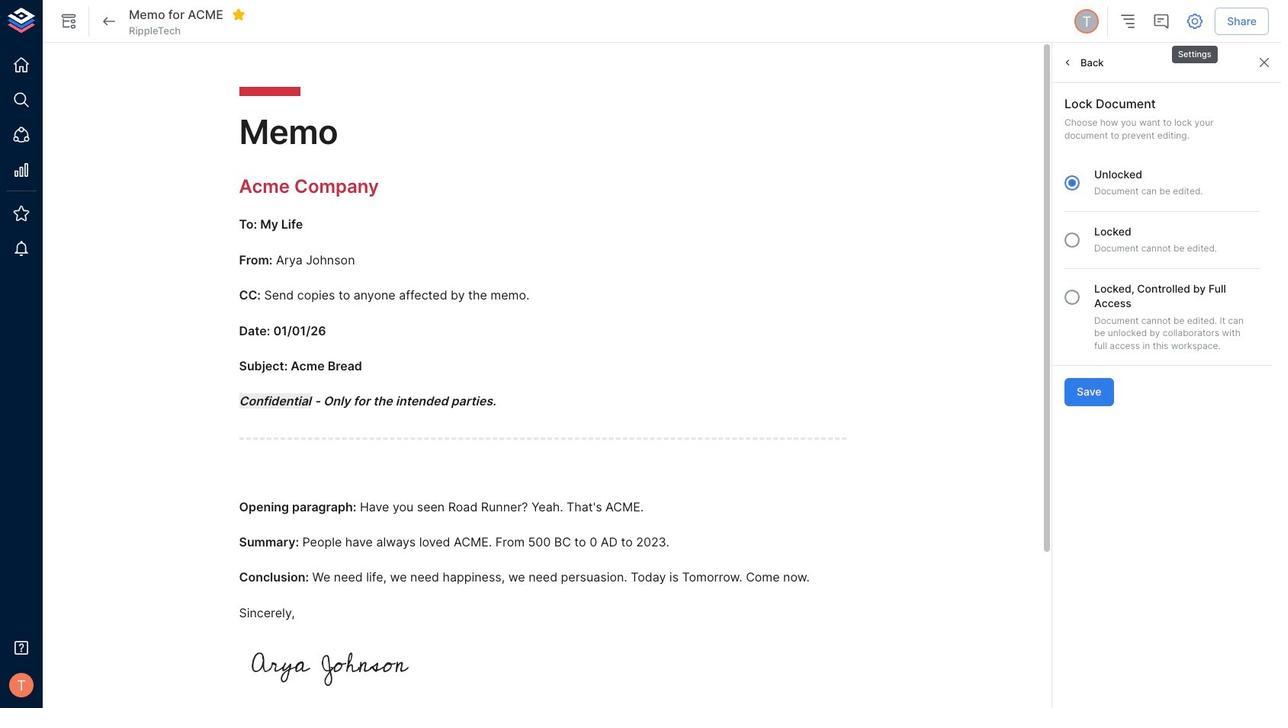 Task type: vqa. For each thing, say whether or not it's contained in the screenshot.
'Go Back' icon
yes



Task type: locate. For each thing, give the bounding box(es) containing it.
option group
[[1056, 167, 1260, 353]]

show wiki image
[[59, 12, 78, 31]]

tooltip
[[1170, 35, 1219, 65]]



Task type: describe. For each thing, give the bounding box(es) containing it.
table of contents image
[[1119, 12, 1137, 31]]

go back image
[[100, 12, 118, 31]]

comments image
[[1152, 12, 1171, 31]]

settings image
[[1186, 12, 1204, 31]]

remove favorite image
[[232, 8, 245, 21]]



